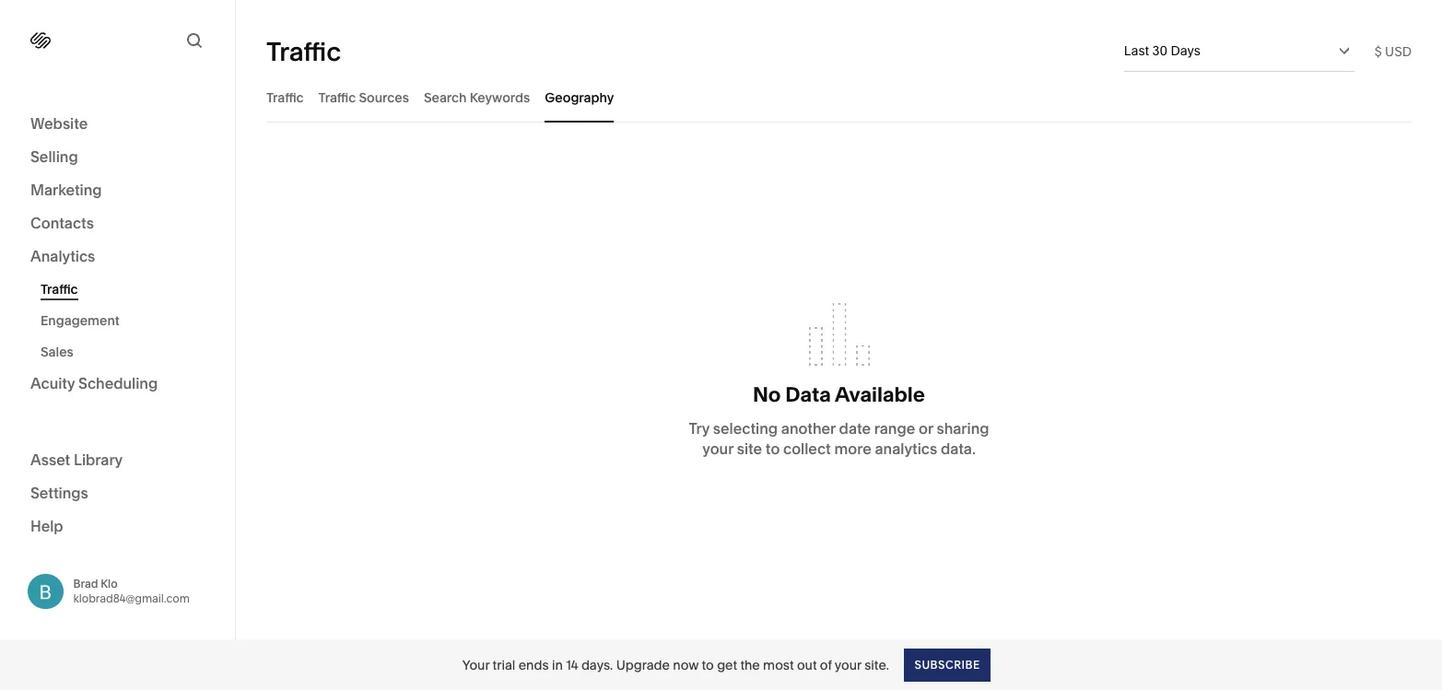 Task type: vqa. For each thing, say whether or not it's contained in the screenshot.
$ 0 associated with Revenue
no



Task type: describe. For each thing, give the bounding box(es) containing it.
scheduling
[[78, 374, 158, 393]]

sources
[[359, 89, 409, 106]]

your trial ends in 14 days. upgrade now to get the most out of your site.
[[462, 657, 890, 673]]

settings link
[[30, 483, 205, 505]]

upgrade
[[616, 657, 670, 673]]

no
[[753, 383, 781, 408]]

traffic sources
[[319, 89, 409, 106]]

your inside try selecting another date range or sharing your site to collect more analytics data.
[[703, 440, 734, 458]]

1 vertical spatial to
[[702, 657, 714, 673]]

klo
[[101, 577, 118, 591]]

or
[[919, 419, 933, 438]]

asset
[[30, 450, 70, 469]]

traffic inside traffic link
[[41, 281, 78, 298]]

get
[[717, 657, 737, 673]]

days
[[1171, 42, 1201, 59]]

engagement link
[[41, 305, 215, 336]]

collect
[[784, 440, 831, 458]]

out
[[797, 657, 817, 673]]

try
[[689, 419, 710, 438]]

brad klo klobrad84@gmail.com
[[73, 577, 190, 605]]

sales
[[41, 344, 74, 360]]

site.
[[865, 657, 890, 673]]

settings
[[30, 483, 88, 502]]

traffic up traffic button
[[266, 35, 341, 67]]

available
[[835, 383, 925, 408]]

selecting
[[713, 419, 778, 438]]

more
[[835, 440, 872, 458]]

try selecting another date range or sharing your site to collect more analytics data.
[[689, 419, 990, 458]]

asset library
[[30, 450, 123, 469]]

$
[[1375, 43, 1382, 59]]

search keywords
[[424, 89, 530, 106]]

marketing
[[30, 181, 102, 199]]

now
[[673, 657, 699, 673]]

selling link
[[30, 147, 205, 169]]

help link
[[30, 516, 63, 536]]

in
[[552, 657, 563, 673]]

of
[[820, 657, 832, 673]]

last
[[1124, 42, 1150, 59]]

site
[[737, 440, 762, 458]]

traffic button
[[266, 72, 304, 123]]

contacts
[[30, 214, 94, 232]]

the
[[741, 657, 760, 673]]

data
[[786, 383, 831, 408]]

traffic left traffic sources button at the left of page
[[266, 89, 304, 106]]

traffic link
[[41, 274, 215, 305]]



Task type: locate. For each thing, give the bounding box(es) containing it.
range
[[875, 419, 916, 438]]

acuity
[[30, 374, 75, 393]]

to left the get
[[702, 657, 714, 673]]

0 horizontal spatial your
[[703, 440, 734, 458]]

another
[[782, 419, 836, 438]]

website
[[30, 114, 88, 133]]

search keywords button
[[424, 72, 530, 123]]

$ usd
[[1375, 43, 1412, 59]]

help
[[30, 517, 63, 535]]

data.
[[941, 440, 976, 458]]

library
[[74, 450, 123, 469]]

trial
[[493, 657, 516, 673]]

date
[[839, 419, 871, 438]]

contacts link
[[30, 213, 205, 235]]

traffic inside traffic sources button
[[319, 89, 356, 106]]

your right of
[[835, 657, 862, 673]]

days.
[[582, 657, 613, 673]]

keywords
[[470, 89, 530, 106]]

traffic sources button
[[319, 72, 409, 123]]

14
[[566, 657, 578, 673]]

tab list
[[266, 72, 1412, 123]]

ends
[[519, 657, 549, 673]]

subscribe button
[[904, 648, 990, 682]]

selling
[[30, 147, 78, 166]]

your
[[462, 657, 490, 673]]

website link
[[30, 113, 205, 136]]

30
[[1153, 42, 1168, 59]]

your down try
[[703, 440, 734, 458]]

traffic left sources
[[319, 89, 356, 106]]

0 vertical spatial your
[[703, 440, 734, 458]]

search
[[424, 89, 467, 106]]

to
[[766, 440, 780, 458], [702, 657, 714, 673]]

no data available
[[753, 383, 925, 408]]

asset library link
[[30, 449, 205, 472]]

sharing
[[937, 419, 990, 438]]

to inside try selecting another date range or sharing your site to collect more analytics data.
[[766, 440, 780, 458]]

last 30 days button
[[1124, 30, 1355, 71]]

sales link
[[41, 336, 215, 368]]

brad
[[73, 577, 98, 591]]

engagement
[[41, 312, 120, 329]]

klobrad84@gmail.com
[[73, 592, 190, 605]]

analytics
[[30, 247, 95, 265]]

1 horizontal spatial your
[[835, 657, 862, 673]]

usd
[[1386, 43, 1412, 59]]

0 horizontal spatial to
[[702, 657, 714, 673]]

tab list containing traffic
[[266, 72, 1412, 123]]

analytics link
[[30, 246, 205, 268]]

analytics
[[875, 440, 938, 458]]

subscribe
[[914, 658, 980, 672]]

1 vertical spatial your
[[835, 657, 862, 673]]

to right the site
[[766, 440, 780, 458]]

traffic
[[266, 35, 341, 67], [266, 89, 304, 106], [319, 89, 356, 106], [41, 281, 78, 298]]

acuity scheduling
[[30, 374, 158, 393]]

1 horizontal spatial to
[[766, 440, 780, 458]]

0 vertical spatial to
[[766, 440, 780, 458]]

geography button
[[545, 72, 614, 123]]

most
[[763, 657, 794, 673]]

last 30 days
[[1124, 42, 1201, 59]]

traffic down "analytics"
[[41, 281, 78, 298]]

marketing link
[[30, 180, 205, 202]]

acuity scheduling link
[[30, 373, 205, 395]]

your
[[703, 440, 734, 458], [835, 657, 862, 673]]

geography
[[545, 89, 614, 106]]



